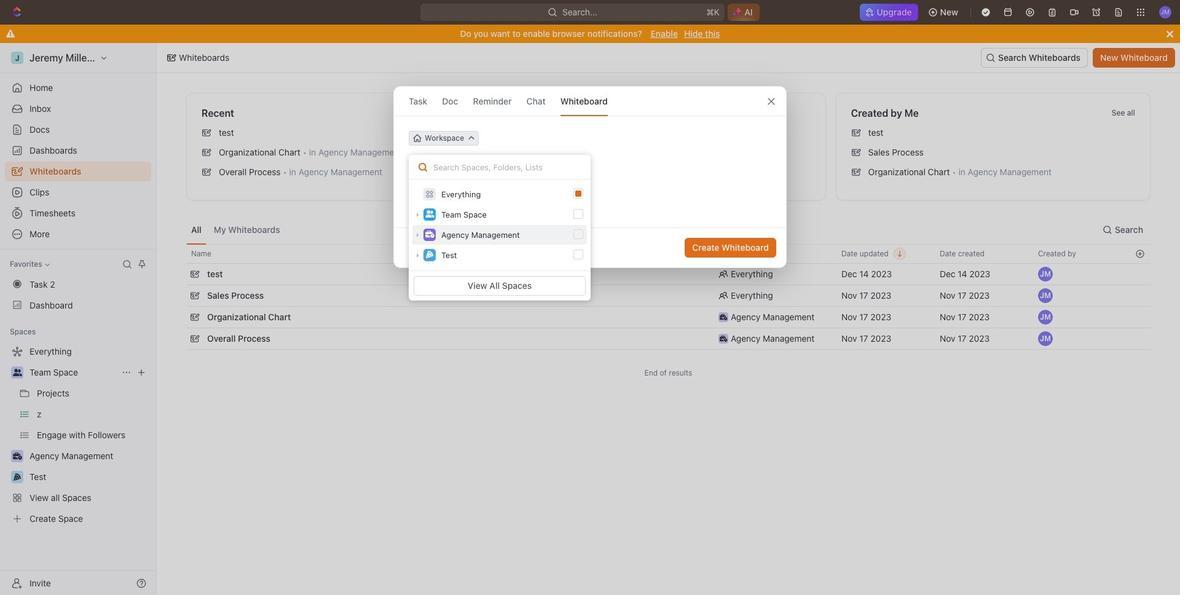 Task type: describe. For each thing, give the bounding box(es) containing it.
jeremy miller, , element for 3rd cell from the bottom
[[1038, 267, 1053, 282]]

1 cell from the top
[[1129, 264, 1151, 285]]

jeremy miller, , element for first cell from the bottom of the page
[[1038, 310, 1053, 325]]

Name this Whiteboard... field
[[394, 156, 786, 170]]

sidebar navigation
[[0, 43, 157, 595]]

business time image for 1st row from the bottom
[[720, 336, 727, 342]]

2 cell from the top
[[1129, 285, 1151, 306]]

pizza slice image
[[426, 251, 433, 258]]

3 row from the top
[[186, 283, 1151, 308]]

5 row from the top
[[186, 326, 1151, 351]]

2 row from the top
[[186, 262, 1151, 286]]



Task type: vqa. For each thing, say whether or not it's contained in the screenshot.
the Heading within the Heading 4 'button'
no



Task type: locate. For each thing, give the bounding box(es) containing it.
2 vertical spatial cell
[[1129, 307, 1151, 328]]

1 vertical spatial cell
[[1129, 285, 1151, 306]]

2 vertical spatial business time image
[[720, 336, 727, 342]]

Search Spaces, Folders, Lists text field
[[409, 155, 591, 180]]

1 jeremy miller, , element from the top
[[1038, 267, 1053, 282]]

2 jeremy miller, , element from the top
[[1038, 288, 1053, 303]]

jeremy miller, , element for 2nd cell from the top of the page
[[1038, 288, 1053, 303]]

table
[[186, 244, 1151, 351]]

0 vertical spatial cell
[[1129, 264, 1151, 285]]

1 row from the top
[[186, 244, 1151, 264]]

0 vertical spatial business time image
[[425, 231, 434, 238]]

3 jeremy miller, , element from the top
[[1038, 310, 1053, 325]]

tab list
[[186, 215, 285, 244]]

4 row from the top
[[186, 305, 1151, 330]]

business time image
[[425, 231, 434, 238], [720, 314, 727, 320], [720, 336, 727, 342]]

jeremy miller, , element
[[1038, 267, 1053, 282], [1038, 288, 1053, 303], [1038, 310, 1053, 325], [1038, 331, 1053, 346]]

dialog
[[393, 86, 787, 268]]

3 cell from the top
[[1129, 307, 1151, 328]]

user group image
[[13, 369, 22, 376]]

user group image
[[425, 211, 434, 218]]

4 jeremy miller, , element from the top
[[1038, 331, 1053, 346]]

row
[[186, 244, 1151, 264], [186, 262, 1151, 286], [186, 283, 1151, 308], [186, 305, 1151, 330], [186, 326, 1151, 351]]

cell
[[1129, 264, 1151, 285], [1129, 285, 1151, 306], [1129, 307, 1151, 328]]

business time image for fourth row
[[720, 314, 727, 320]]

1 vertical spatial business time image
[[720, 314, 727, 320]]



